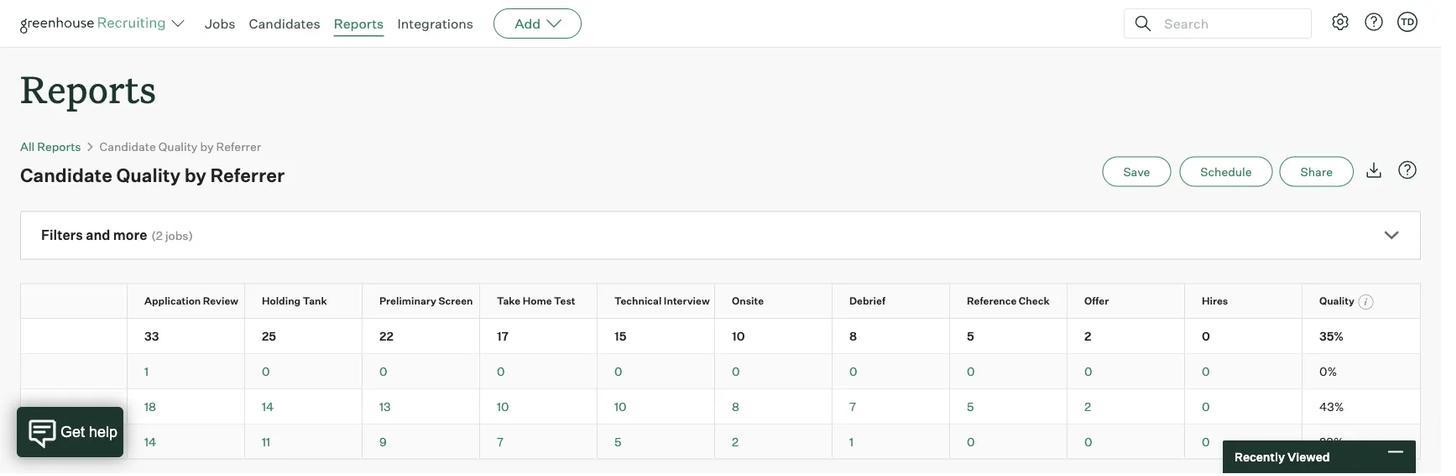 Task type: locate. For each thing, give the bounding box(es) containing it.
1 horizontal spatial 7
[[849, 399, 856, 414]]

14 up 11 link
[[262, 399, 274, 414]]

0%
[[1319, 364, 1337, 378]]

row group
[[0, 319, 1420, 354], [0, 354, 1420, 389], [0, 389, 1420, 424], [0, 424, 1420, 459]]

candidate quality by referrer
[[100, 139, 261, 154], [20, 163, 285, 186]]

row containing 33
[[0, 319, 1420, 353]]

5 row from the top
[[0, 424, 1420, 459]]

1 vertical spatial 5 link
[[614, 434, 622, 449]]

td
[[1401, 16, 1414, 27]]

all reports link
[[20, 139, 81, 154]]

0 vertical spatial 1
[[144, 364, 149, 378]]

10
[[732, 328, 745, 343], [497, 399, 509, 414], [614, 399, 627, 414]]

2 row from the top
[[0, 319, 1420, 353]]

0 vertical spatial 8
[[849, 328, 857, 343]]

3 row from the top
[[0, 354, 1420, 388]]

holding tank
[[262, 294, 327, 307]]

0 vertical spatial quality
[[159, 139, 198, 154]]

0 link
[[262, 364, 270, 378], [379, 364, 387, 378], [497, 364, 505, 378], [614, 364, 622, 378], [732, 364, 740, 378], [849, 364, 857, 378], [967, 364, 975, 378], [1084, 364, 1092, 378], [1202, 364, 1210, 378], [1202, 399, 1210, 414], [967, 434, 975, 449], [1084, 434, 1092, 449], [1202, 434, 1210, 449]]

grid containing 33
[[0, 284, 1435, 459]]

row
[[0, 284, 1435, 318], [0, 319, 1420, 353], [0, 354, 1420, 388], [0, 389, 1420, 424], [0, 424, 1420, 459]]

referrer
[[216, 139, 261, 154], [210, 163, 285, 186]]

reports right the 'candidates'
[[334, 15, 384, 32]]

2 horizontal spatial 10
[[732, 328, 745, 343]]

hires column header
[[1185, 284, 1317, 318]]

35%
[[1319, 328, 1344, 343]]

greenhouse recruiting image
[[20, 13, 171, 34]]

7
[[849, 399, 856, 414], [497, 434, 504, 449]]

reports link
[[334, 15, 384, 32]]

reference
[[967, 294, 1017, 307]]

10 down 15
[[614, 399, 627, 414]]

holding
[[262, 294, 301, 307]]

0 vertical spatial referrer
[[216, 139, 261, 154]]

13
[[379, 399, 391, 414]]

application review
[[144, 294, 238, 307]]

2 row group from the top
[[0, 354, 1420, 389]]

4 row from the top
[[0, 389, 1420, 424]]

0 vertical spatial by
[[200, 139, 214, 154]]

technical
[[614, 294, 662, 307]]

2 link
[[1084, 399, 1091, 414], [732, 434, 739, 449]]

14 down 18 link
[[144, 434, 156, 449]]

0 vertical spatial 5 link
[[967, 399, 974, 414]]

5
[[967, 328, 974, 343], [967, 399, 974, 414], [614, 434, 622, 449]]

5 link
[[967, 399, 974, 414], [614, 434, 622, 449]]

1 vertical spatial 14
[[144, 434, 156, 449]]

0 horizontal spatial 1 link
[[144, 364, 149, 378]]

1 row group from the top
[[0, 319, 1420, 354]]

quality inside column header
[[1319, 294, 1357, 307]]

quality column header
[[1303, 284, 1435, 318]]

1 row from the top
[[0, 284, 1435, 318]]

1 vertical spatial 14 link
[[144, 434, 156, 449]]

11 link
[[262, 434, 270, 449]]

0 vertical spatial 2 link
[[1084, 399, 1091, 414]]

9 link
[[379, 434, 387, 449]]

1 link
[[144, 364, 149, 378], [849, 434, 854, 449]]

schedule
[[1201, 164, 1252, 179]]

14 for 14 link to the right
[[262, 399, 274, 414]]

2 vertical spatial quality
[[1319, 294, 1357, 307]]

1 vertical spatial 1
[[849, 434, 854, 449]]

0 horizontal spatial 2 link
[[732, 434, 739, 449]]

onsite column header
[[715, 284, 847, 318]]

0 vertical spatial candidate
[[100, 139, 156, 154]]

1 vertical spatial 8
[[732, 399, 739, 414]]

10 link down 15
[[614, 399, 627, 414]]

14 link up 11 link
[[262, 399, 274, 414]]

14 link down 18 link
[[144, 434, 156, 449]]

grid
[[0, 284, 1435, 459]]

row containing 1
[[0, 354, 1420, 388]]

reports
[[334, 15, 384, 32], [20, 64, 156, 113], [37, 139, 81, 154]]

)
[[188, 228, 193, 243]]

13 link
[[379, 399, 391, 414]]

1 horizontal spatial 1
[[849, 434, 854, 449]]

candidate
[[100, 139, 156, 154], [20, 163, 112, 186]]

2
[[156, 228, 163, 243], [1084, 328, 1091, 343], [1084, 399, 1091, 414], [732, 434, 739, 449]]

recently
[[1235, 450, 1285, 465]]

0 vertical spatial 14
[[262, 399, 274, 414]]

row for row group containing 33
[[0, 319, 1420, 353]]

1 vertical spatial quality
[[116, 163, 181, 186]]

0
[[1202, 328, 1210, 343], [262, 364, 270, 378], [379, 364, 387, 378], [497, 364, 505, 378], [614, 364, 622, 378], [732, 364, 740, 378], [849, 364, 857, 378], [967, 364, 975, 378], [1084, 364, 1092, 378], [1202, 364, 1210, 378], [1202, 399, 1210, 414], [967, 434, 975, 449], [1084, 434, 1092, 449], [1202, 434, 1210, 449]]

1 horizontal spatial 7 link
[[849, 399, 856, 414]]

1 horizontal spatial 5 link
[[967, 399, 974, 414]]

1 horizontal spatial 2 link
[[1084, 399, 1091, 414]]

0 horizontal spatial 14
[[144, 434, 156, 449]]

0 vertical spatial candidate quality by referrer
[[100, 139, 261, 154]]

save and schedule this report to revisit it! element
[[1102, 157, 1180, 187]]

row for row group containing 1
[[0, 354, 1420, 388]]

3 row group from the top
[[0, 389, 1420, 424]]

jobs
[[205, 15, 235, 32]]

10 down 17
[[497, 399, 509, 414]]

1 vertical spatial referrer
[[210, 163, 285, 186]]

row for row group containing 14
[[0, 424, 1420, 459]]

Search text field
[[1160, 11, 1296, 36]]

1 10 link from the left
[[497, 399, 509, 414]]

reference check
[[967, 294, 1050, 307]]

4 row group from the top
[[0, 424, 1420, 459]]

reports down greenhouse recruiting image
[[20, 64, 156, 113]]

check
[[1019, 294, 1050, 307]]

and
[[86, 227, 110, 244]]

0 horizontal spatial 1
[[144, 364, 149, 378]]

2 10 link from the left
[[614, 399, 627, 414]]

0 horizontal spatial 7 link
[[497, 434, 504, 449]]

2 vertical spatial reports
[[37, 139, 81, 154]]

0 vertical spatial 1 link
[[144, 364, 149, 378]]

0 horizontal spatial 14 link
[[144, 434, 156, 449]]

25
[[262, 328, 276, 343]]

0 horizontal spatial 7
[[497, 434, 504, 449]]

1 horizontal spatial 1 link
[[849, 434, 854, 449]]

take home test
[[497, 294, 575, 307]]

integrations link
[[397, 15, 474, 32]]

1 vertical spatial 7
[[497, 434, 504, 449]]

save
[[1123, 164, 1150, 179]]

28%
[[1319, 434, 1344, 449]]

10 down the onsite
[[732, 328, 745, 343]]

home
[[523, 294, 552, 307]]

0 vertical spatial 7 link
[[849, 399, 856, 414]]

1 vertical spatial 2 link
[[732, 434, 739, 449]]

1 horizontal spatial 14
[[262, 399, 274, 414]]

7 for bottommost 7 link
[[497, 434, 504, 449]]

onsite
[[732, 294, 764, 307]]

preliminary screen
[[379, 294, 473, 307]]

7 link
[[849, 399, 856, 414], [497, 434, 504, 449]]

row group containing 14
[[0, 424, 1420, 459]]

1 for bottom 1 "link"
[[849, 434, 854, 449]]

10 link
[[497, 399, 509, 414], [614, 399, 627, 414]]

candidate right all reports
[[100, 139, 156, 154]]

0 vertical spatial 14 link
[[262, 399, 274, 414]]

candidate down all reports link
[[20, 163, 112, 186]]

preliminary screen column header
[[363, 284, 494, 318]]

tank
[[303, 294, 327, 307]]

add
[[515, 15, 541, 32]]

debrief column header
[[833, 284, 964, 318]]

0 horizontal spatial 10 link
[[497, 399, 509, 414]]

share button
[[1280, 157, 1354, 187]]

1 horizontal spatial 10
[[614, 399, 627, 414]]

1 horizontal spatial 8
[[849, 328, 857, 343]]

1 vertical spatial candidate quality by referrer
[[20, 163, 285, 186]]

screen
[[439, 294, 473, 307]]

row containing 18
[[0, 389, 1420, 424]]

10 link down 17
[[497, 399, 509, 414]]

row for row group containing 18
[[0, 389, 1420, 424]]

1
[[144, 364, 149, 378], [849, 434, 854, 449]]

8 link
[[732, 399, 739, 414]]

row containing 14
[[0, 424, 1420, 459]]

quality
[[159, 139, 198, 154], [116, 163, 181, 186], [1319, 294, 1357, 307]]

reports right the all
[[37, 139, 81, 154]]

2 inside filters and more ( 2 jobs )
[[156, 228, 163, 243]]

column header
[[0, 284, 142, 318]]

2 vertical spatial 5
[[614, 434, 622, 449]]

0 horizontal spatial 10
[[497, 399, 509, 414]]

1 horizontal spatial 10 link
[[614, 399, 627, 414]]

filters
[[41, 227, 83, 244]]

0 vertical spatial 7
[[849, 399, 856, 414]]

1 vertical spatial 5
[[967, 399, 974, 414]]

8
[[849, 328, 857, 343], [732, 399, 739, 414]]

by
[[200, 139, 214, 154], [184, 163, 206, 186]]

14 link
[[262, 399, 274, 414], [144, 434, 156, 449]]

1 vertical spatial candidate
[[20, 163, 112, 186]]

row group containing 18
[[0, 389, 1420, 424]]

14
[[262, 399, 274, 414], [144, 434, 156, 449]]



Task type: vqa. For each thing, say whether or not it's contained in the screenshot.


Task type: describe. For each thing, give the bounding box(es) containing it.
reference check column header
[[950, 284, 1082, 318]]

candidate quality by referrer link
[[100, 139, 261, 154]]

configure image
[[1330, 12, 1351, 32]]

0 horizontal spatial 5 link
[[614, 434, 622, 449]]

11
[[262, 434, 270, 449]]

0 vertical spatial reports
[[334, 15, 384, 32]]

17
[[497, 328, 509, 343]]

18
[[144, 399, 156, 414]]

offer column header
[[1068, 284, 1199, 318]]

viewed
[[1288, 450, 1330, 465]]

candidates link
[[249, 15, 320, 32]]

download image
[[1364, 160, 1384, 180]]

1 vertical spatial 1 link
[[849, 434, 854, 449]]

technical interview
[[614, 294, 710, 307]]

preliminary
[[379, 294, 436, 307]]

22
[[379, 328, 394, 343]]

candidates
[[249, 15, 320, 32]]

schedule button
[[1180, 157, 1273, 187]]

save button
[[1102, 157, 1171, 187]]

debrief
[[849, 294, 885, 307]]

all reports
[[20, 139, 81, 154]]

review
[[203, 294, 238, 307]]

(
[[151, 228, 156, 243]]

take
[[497, 294, 521, 307]]

integrations
[[397, 15, 474, 32]]

add button
[[494, 8, 582, 39]]

row group containing 1
[[0, 354, 1420, 389]]

share
[[1301, 164, 1333, 179]]

take home test column header
[[480, 284, 612, 318]]

offer
[[1084, 294, 1109, 307]]

jobs link
[[205, 15, 235, 32]]

application review column header
[[128, 284, 259, 318]]

1 vertical spatial 7 link
[[497, 434, 504, 449]]

1 vertical spatial by
[[184, 163, 206, 186]]

43%
[[1319, 399, 1344, 414]]

faq image
[[1398, 160, 1418, 180]]

filters and more ( 2 jobs )
[[41, 227, 193, 244]]

more
[[113, 227, 147, 244]]

test
[[554, 294, 575, 307]]

technical interview column header
[[598, 284, 729, 318]]

hires
[[1202, 294, 1228, 307]]

td button
[[1398, 12, 1418, 32]]

row group containing 33
[[0, 319, 1420, 354]]

row containing application review
[[0, 284, 1435, 318]]

18 link
[[144, 399, 156, 414]]

application
[[144, 294, 201, 307]]

9
[[379, 434, 387, 449]]

td button
[[1394, 8, 1421, 35]]

interview
[[664, 294, 710, 307]]

holding tank column header
[[245, 284, 377, 318]]

7 for the rightmost 7 link
[[849, 399, 856, 414]]

14 for the left 14 link
[[144, 434, 156, 449]]

1 for left 1 "link"
[[144, 364, 149, 378]]

0 vertical spatial 5
[[967, 328, 974, 343]]

1 vertical spatial reports
[[20, 64, 156, 113]]

1 horizontal spatial 14 link
[[262, 399, 274, 414]]

33
[[144, 328, 159, 343]]

15
[[614, 328, 626, 343]]

recently viewed
[[1235, 450, 1330, 465]]

jobs
[[165, 228, 188, 243]]

all
[[20, 139, 35, 154]]

0 horizontal spatial 8
[[732, 399, 739, 414]]



